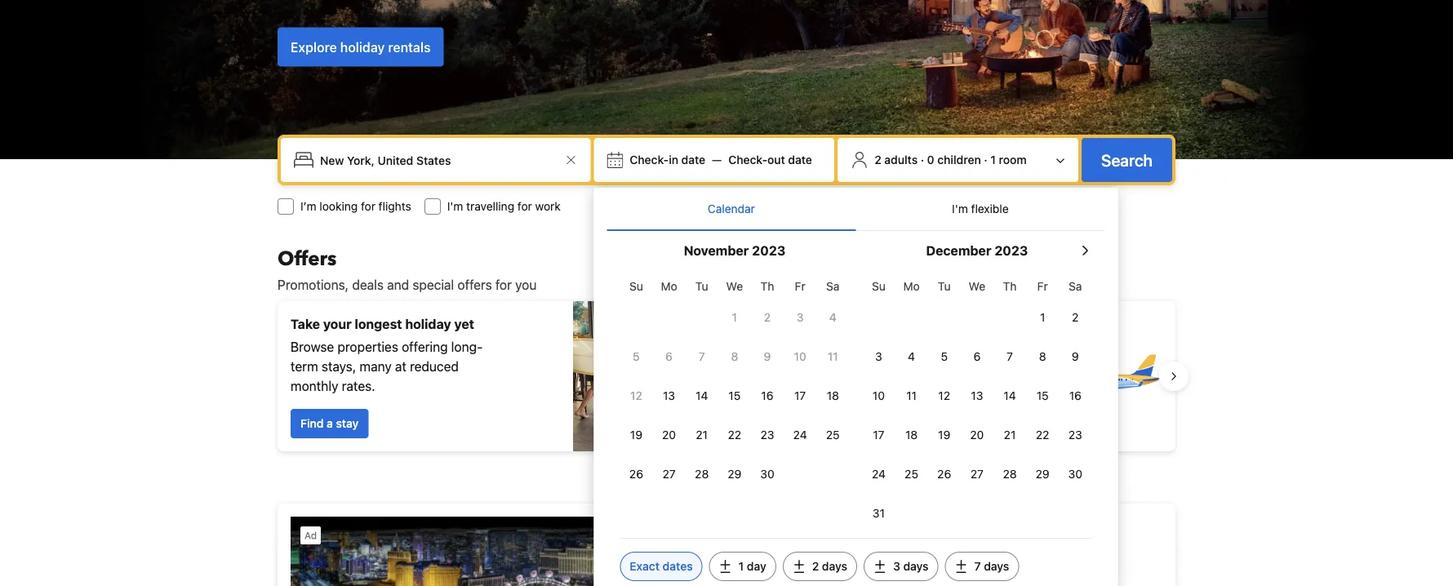 Task type: describe. For each thing, give the bounding box(es) containing it.
i'm looking for flights
[[301, 200, 411, 213]]

25 December 2023 checkbox
[[895, 456, 928, 492]]

travelling
[[466, 200, 515, 213]]

0 horizontal spatial flights
[[379, 200, 411, 213]]

grid for november
[[620, 270, 850, 492]]

flexible
[[971, 202, 1009, 216]]

1 day
[[739, 560, 767, 573]]

3 days
[[893, 560, 929, 573]]

find
[[301, 417, 324, 430]]

find a stay link
[[291, 409, 369, 439]]

10 for 10 checkbox
[[794, 350, 807, 363]]

8 for 8 december 2023 option
[[1039, 350, 1047, 363]]

1 · from the left
[[921, 153, 924, 167]]

20 for 20 december 2023 option
[[970, 428, 984, 442]]

15 for 15 november 2023 option
[[729, 389, 741, 403]]

27 for 27 option
[[663, 468, 676, 481]]

children
[[938, 153, 981, 167]]

dates
[[663, 560, 693, 573]]

we for december
[[969, 280, 986, 293]]

1 inside button
[[991, 153, 996, 167]]

3 November 2023 checkbox
[[784, 300, 817, 336]]

for for travelling
[[518, 200, 532, 213]]

2 check- from the left
[[729, 153, 768, 167]]

fly away to your dream holiday get inspired, compare and book flights with more flexibility
[[746, 326, 1004, 384]]

check-in date — check-out date
[[630, 153, 812, 167]]

your inside take your longest holiday yet browse properties offering long- term stays, many at reduced monthly rates.
[[323, 316, 352, 332]]

more
[[746, 369, 777, 384]]

2 up "fly"
[[764, 311, 771, 324]]

12 for 12 "checkbox"
[[631, 389, 642, 403]]

Where are you going? field
[[314, 145, 561, 175]]

9 November 2023 checkbox
[[751, 339, 784, 375]]

5 for 5 december 2023 checkbox
[[941, 350, 948, 363]]

13 for 13 checkbox
[[663, 389, 675, 403]]

room
[[999, 153, 1027, 167]]

26 for 26 december 2023 option on the right bottom of the page
[[938, 468, 952, 481]]

to
[[804, 326, 817, 342]]

16 for 16 december 2023 checkbox
[[1070, 389, 1082, 403]]

for inside offers promotions, deals and special offers for you
[[496, 277, 512, 293]]

4 November 2023 checkbox
[[817, 300, 850, 336]]

i'm flexible
[[952, 202, 1009, 216]]

take
[[291, 316, 320, 332]]

special
[[413, 277, 454, 293]]

su for december
[[872, 280, 886, 293]]

8 for 8 november 2023 option
[[731, 350, 738, 363]]

offers promotions, deals and special offers for you
[[278, 245, 537, 293]]

1 November 2023 checkbox
[[718, 300, 751, 336]]

a
[[327, 417, 333, 430]]

31
[[873, 507, 885, 520]]

advertisement region
[[278, 504, 1176, 586]]

days for 3 days
[[904, 560, 929, 573]]

27 December 2023 checkbox
[[961, 456, 994, 492]]

5 November 2023 checkbox
[[620, 339, 653, 375]]

18 for 18 checkbox
[[906, 428, 918, 442]]

2 adults · 0 children · 1 room button
[[845, 145, 1072, 176]]

18 for 18 november 2023 option
[[827, 389, 839, 403]]

fr for december 2023
[[1038, 280, 1048, 293]]

22 for 22 december 2023 checkbox
[[1036, 428, 1050, 442]]

search button
[[1082, 138, 1173, 182]]

1 left "day"
[[739, 560, 744, 573]]

7 November 2023 checkbox
[[686, 339, 718, 375]]

30 November 2023 checkbox
[[751, 456, 784, 492]]

4 December 2023 checkbox
[[895, 339, 928, 375]]

get
[[746, 349, 768, 365]]

looking
[[320, 200, 358, 213]]

you
[[515, 277, 537, 293]]

i'm
[[301, 200, 317, 213]]

9 for 9 'checkbox'
[[764, 350, 771, 363]]

november
[[684, 243, 749, 258]]

16 for 16 option
[[761, 389, 774, 403]]

15 November 2023 checkbox
[[718, 378, 751, 414]]

4 for 4 checkbox
[[908, 350, 915, 363]]

yet
[[454, 316, 474, 332]]

19 for 19 'option'
[[938, 428, 951, 442]]

—
[[712, 153, 722, 167]]

17 November 2023 checkbox
[[784, 378, 817, 414]]

many
[[360, 359, 392, 374]]

in
[[669, 153, 679, 167]]

2 days
[[812, 560, 848, 573]]

2 right "day"
[[812, 560, 819, 573]]

2 right 1 december 2023 checkbox
[[1072, 311, 1079, 324]]

days for 7 days
[[984, 560, 1010, 573]]

away
[[768, 326, 801, 342]]

24 November 2023 checkbox
[[784, 417, 817, 453]]

1 date from the left
[[682, 153, 706, 167]]

check-in date button
[[623, 145, 712, 175]]

30 for 30 december 2023 "option"
[[1069, 468, 1083, 481]]

22 for 22 november 2023 option at the bottom of page
[[728, 428, 742, 442]]

sa for december 2023
[[1069, 280, 1082, 293]]

search
[[1102, 150, 1153, 169]]

term
[[291, 359, 318, 374]]

13 December 2023 checkbox
[[961, 378, 994, 414]]

explore holiday rentals link
[[278, 27, 444, 67]]

check-out date button
[[722, 145, 819, 175]]

30 December 2023 checkbox
[[1059, 456, 1092, 492]]

holiday inside take your longest holiday yet browse properties offering long- term stays, many at reduced monthly rates.
[[405, 316, 451, 332]]

progress bar inside offers main content
[[717, 465, 737, 471]]

22 December 2023 checkbox
[[1027, 417, 1059, 453]]

exact dates
[[630, 560, 693, 573]]

fly away to your dream holiday image
[[1049, 319, 1163, 434]]

26 November 2023 checkbox
[[620, 456, 653, 492]]

3 for 3 december 2023 option
[[876, 350, 883, 363]]

inspired,
[[771, 349, 822, 365]]

15 for 15 checkbox
[[1037, 389, 1049, 403]]

6 for 6 option
[[974, 350, 981, 363]]

19 December 2023 checkbox
[[928, 417, 961, 453]]

2023 for december 2023
[[995, 243, 1028, 258]]

21 December 2023 checkbox
[[994, 417, 1027, 453]]

26 for 26 checkbox
[[630, 468, 643, 481]]

12 November 2023 checkbox
[[620, 378, 653, 414]]

book
[[906, 349, 936, 365]]

at
[[395, 359, 407, 374]]

24 for the 24 checkbox
[[872, 468, 886, 481]]

1 horizontal spatial 7
[[975, 560, 981, 573]]

15 December 2023 checkbox
[[1027, 378, 1059, 414]]

14 for 14 checkbox on the bottom
[[1004, 389, 1016, 403]]

23 for 23 checkbox
[[761, 428, 775, 442]]

explore
[[291, 39, 337, 55]]

28 for 28 checkbox
[[695, 468, 709, 481]]

2 December 2023 checkbox
[[1059, 300, 1092, 336]]

27 November 2023 checkbox
[[653, 456, 686, 492]]

24 for the 24 checkbox
[[793, 428, 807, 442]]

28 for 28 december 2023 option
[[1003, 468, 1017, 481]]

i'm travelling for work
[[447, 200, 561, 213]]

deals
[[352, 277, 384, 293]]

promotions,
[[278, 277, 349, 293]]

1 December 2023 checkbox
[[1027, 300, 1059, 336]]

20 for 20 november 2023 option
[[662, 428, 676, 442]]



Task type: vqa. For each thing, say whether or not it's contained in the screenshot.
make in Hotels in Lake District Hit the road and make the most of your trip by discovering another popular destination in the United Kingdom.
no



Task type: locate. For each thing, give the bounding box(es) containing it.
fr up 1 december 2023 checkbox
[[1038, 280, 1048, 293]]

we
[[726, 280, 743, 293], [969, 280, 986, 293]]

1 28 from the left
[[695, 468, 709, 481]]

tu for november
[[696, 280, 708, 293]]

9 up more
[[764, 350, 771, 363]]

holiday up offering
[[405, 316, 451, 332]]

21 for the 21 november 2023 option
[[696, 428, 708, 442]]

10 left 11 december 2023 checkbox
[[873, 389, 885, 403]]

2 16 from the left
[[1070, 389, 1082, 403]]

december 2023
[[926, 243, 1028, 258]]

28
[[695, 468, 709, 481], [1003, 468, 1017, 481]]

rates.
[[342, 379, 375, 394]]

7 right 6 checkbox
[[699, 350, 705, 363]]

29 right 28 december 2023 option
[[1036, 468, 1050, 481]]

8 left the get
[[731, 350, 738, 363]]

with
[[979, 349, 1004, 365]]

12 December 2023 checkbox
[[928, 378, 961, 414]]

1 horizontal spatial 25
[[905, 468, 919, 481]]

2 left adults
[[875, 153, 882, 167]]

4 inside checkbox
[[908, 350, 915, 363]]

0 horizontal spatial 8
[[731, 350, 738, 363]]

2 19 from the left
[[938, 428, 951, 442]]

su up dream
[[872, 280, 886, 293]]

19 November 2023 checkbox
[[620, 417, 653, 453]]

take your longest holiday yet image
[[573, 301, 720, 452]]

1 su from the left
[[630, 280, 643, 293]]

2 su from the left
[[872, 280, 886, 293]]

1 26 from the left
[[630, 468, 643, 481]]

sa up the 2 option
[[1069, 280, 1082, 293]]

0 vertical spatial 25
[[826, 428, 840, 442]]

1 horizontal spatial mo
[[904, 280, 920, 293]]

1 horizontal spatial 21
[[1004, 428, 1016, 442]]

27
[[663, 468, 676, 481], [971, 468, 984, 481]]

23 November 2023 checkbox
[[751, 417, 784, 453]]

0 vertical spatial 17
[[795, 389, 806, 403]]

1 fr from the left
[[795, 280, 806, 293]]

7 December 2023 checkbox
[[994, 339, 1027, 375]]

0 vertical spatial and
[[387, 277, 409, 293]]

exact
[[630, 560, 660, 573]]

27 right 26 december 2023 option on the right bottom of the page
[[971, 468, 984, 481]]

23 right 22 november 2023 option at the bottom of page
[[761, 428, 775, 442]]

3 inside option
[[797, 311, 804, 324]]

flights
[[379, 200, 411, 213], [939, 349, 976, 365]]

6 left 7 december 2023 "checkbox"
[[974, 350, 981, 363]]

28 December 2023 checkbox
[[994, 456, 1027, 492]]

29 left 30 option
[[728, 468, 742, 481]]

holiday inside explore holiday rentals link
[[340, 39, 385, 55]]

tu down december
[[938, 280, 951, 293]]

tu down november
[[696, 280, 708, 293]]

1 14 from the left
[[696, 389, 708, 403]]

0 vertical spatial 11
[[828, 350, 838, 363]]

0 vertical spatial flights
[[379, 200, 411, 213]]

14 November 2023 checkbox
[[686, 378, 718, 414]]

19 for 19 november 2023 option
[[630, 428, 643, 442]]

2 grid from the left
[[863, 270, 1092, 532]]

4 inside option
[[830, 311, 837, 324]]

26 inside option
[[938, 468, 952, 481]]

16 November 2023 checkbox
[[751, 378, 784, 414]]

flights inside fly away to your dream holiday get inspired, compare and book flights with more flexibility
[[939, 349, 976, 365]]

i'm flexible button
[[856, 188, 1105, 230]]

holiday up book
[[895, 326, 941, 342]]

29 November 2023 checkbox
[[718, 456, 751, 492]]

15 right '14' checkbox
[[729, 389, 741, 403]]

for for looking
[[361, 200, 376, 213]]

4 for 4 november 2023 option
[[830, 311, 837, 324]]

mo for december
[[904, 280, 920, 293]]

2 20 from the left
[[970, 428, 984, 442]]

december
[[926, 243, 992, 258]]

1 horizontal spatial su
[[872, 280, 886, 293]]

2 9 from the left
[[1072, 350, 1079, 363]]

25
[[826, 428, 840, 442], [905, 468, 919, 481]]

12 left 13 checkbox
[[631, 389, 642, 403]]

0 horizontal spatial 15
[[729, 389, 741, 403]]

26
[[630, 468, 643, 481], [938, 468, 952, 481]]

take your longest holiday yet browse properties offering long- term stays, many at reduced monthly rates.
[[291, 316, 483, 394]]

7 for 7 december 2023 "checkbox"
[[1007, 350, 1013, 363]]

23 December 2023 checkbox
[[1059, 417, 1092, 453]]

november 2023
[[684, 243, 786, 258]]

check-
[[630, 153, 669, 167], [729, 153, 768, 167]]

6
[[666, 350, 673, 363], [974, 350, 981, 363]]

for right the looking
[[361, 200, 376, 213]]

tab list
[[607, 188, 1105, 232]]

1 vertical spatial 18
[[906, 428, 918, 442]]

11 left 12 checkbox
[[907, 389, 917, 403]]

22 right 21 december 2023 'checkbox'
[[1036, 428, 1050, 442]]

2 horizontal spatial for
[[518, 200, 532, 213]]

sa up 4 november 2023 option
[[827, 280, 840, 293]]

16
[[761, 389, 774, 403], [1070, 389, 1082, 403]]

stays,
[[322, 359, 356, 374]]

1 horizontal spatial 27
[[971, 468, 984, 481]]

0 horizontal spatial 22
[[728, 428, 742, 442]]

12 inside 12 "checkbox"
[[631, 389, 642, 403]]

8 November 2023 checkbox
[[718, 339, 751, 375]]

24 December 2023 checkbox
[[863, 456, 895, 492]]

23 inside checkbox
[[1069, 428, 1083, 442]]

11 for '11' checkbox
[[828, 350, 838, 363]]

and inside fly away to your dream holiday get inspired, compare and book flights with more flexibility
[[881, 349, 903, 365]]

12 inside 12 checkbox
[[939, 389, 951, 403]]

2 13 from the left
[[971, 389, 983, 403]]

0 horizontal spatial 10
[[794, 350, 807, 363]]

30 right 29 november 2023 'option'
[[761, 468, 775, 481]]

0 horizontal spatial 25
[[826, 428, 840, 442]]

1 vertical spatial 3
[[876, 350, 883, 363]]

3 for the 3 november 2023 option
[[797, 311, 804, 324]]

2 · from the left
[[984, 153, 988, 167]]

1 12 from the left
[[631, 389, 642, 403]]

1 mo from the left
[[661, 280, 678, 293]]

1 vertical spatial 24
[[872, 468, 886, 481]]

8 inside option
[[731, 350, 738, 363]]

check- left —
[[630, 153, 669, 167]]

2023 down flexible
[[995, 243, 1028, 258]]

1 horizontal spatial holiday
[[405, 316, 451, 332]]

14 for '14' checkbox
[[696, 389, 708, 403]]

0 horizontal spatial 19
[[630, 428, 643, 442]]

4
[[830, 311, 837, 324], [908, 350, 915, 363]]

th down "december 2023"
[[1003, 280, 1017, 293]]

2 tu from the left
[[938, 280, 951, 293]]

1 horizontal spatial 24
[[872, 468, 886, 481]]

2023 right november
[[752, 243, 786, 258]]

13 November 2023 checkbox
[[653, 378, 686, 414]]

1 horizontal spatial for
[[496, 277, 512, 293]]

fr
[[795, 280, 806, 293], [1038, 280, 1048, 293]]

2 inside button
[[875, 153, 882, 167]]

0 horizontal spatial 9
[[764, 350, 771, 363]]

and left book
[[881, 349, 903, 365]]

29 December 2023 checkbox
[[1027, 456, 1059, 492]]

9 for "9 december 2023" checkbox
[[1072, 350, 1079, 363]]

sa for november 2023
[[827, 280, 840, 293]]

8 December 2023 checkbox
[[1027, 339, 1059, 375]]

i'm for i'm travelling for work
[[447, 200, 463, 213]]

29 inside 29 november 2023 'option'
[[728, 468, 742, 481]]

10 December 2023 checkbox
[[863, 378, 895, 414]]

1 horizontal spatial 11
[[907, 389, 917, 403]]

26 left 27 checkbox
[[938, 468, 952, 481]]

10 inside option
[[873, 389, 885, 403]]

check- right —
[[729, 153, 768, 167]]

1 27 from the left
[[663, 468, 676, 481]]

adults
[[885, 153, 918, 167]]

19
[[630, 428, 643, 442], [938, 428, 951, 442]]

th for december 2023
[[1003, 280, 1017, 293]]

16 inside 16 december 2023 checkbox
[[1070, 389, 1082, 403]]

1 horizontal spatial 9
[[1072, 350, 1079, 363]]

2 29 from the left
[[1036, 468, 1050, 481]]

1 horizontal spatial i'm
[[952, 202, 968, 216]]

0 horizontal spatial date
[[682, 153, 706, 167]]

24 right 23 checkbox
[[793, 428, 807, 442]]

1 16 from the left
[[761, 389, 774, 403]]

20 December 2023 checkbox
[[961, 417, 994, 453]]

10 up 'flexibility'
[[794, 350, 807, 363]]

2 sa from the left
[[1069, 280, 1082, 293]]

su for november
[[630, 280, 643, 293]]

we down "december 2023"
[[969, 280, 986, 293]]

24 inside checkbox
[[872, 468, 886, 481]]

21
[[696, 428, 708, 442], [1004, 428, 1016, 442]]

1 days from the left
[[822, 560, 848, 573]]

1 horizontal spatial 28
[[1003, 468, 1017, 481]]

9 inside 'checkbox'
[[764, 350, 771, 363]]

2 th from the left
[[1003, 280, 1017, 293]]

15 inside option
[[729, 389, 741, 403]]

1 horizontal spatial 22
[[1036, 428, 1050, 442]]

browse
[[291, 339, 334, 355]]

0 horizontal spatial grid
[[620, 270, 850, 492]]

1 sa from the left
[[827, 280, 840, 293]]

region
[[265, 295, 1189, 458]]

1 horizontal spatial 19
[[938, 428, 951, 442]]

2 23 from the left
[[1069, 428, 1083, 442]]

th up 2 november 2023 option
[[761, 280, 774, 293]]

2 November 2023 checkbox
[[751, 300, 784, 336]]

14 left 15 checkbox
[[1004, 389, 1016, 403]]

2 date from the left
[[788, 153, 812, 167]]

2 mo from the left
[[904, 280, 920, 293]]

2 2023 from the left
[[995, 243, 1028, 258]]

fly
[[746, 326, 765, 342]]

13 right 12 "checkbox"
[[663, 389, 675, 403]]

holiday left rentals
[[340, 39, 385, 55]]

long-
[[451, 339, 483, 355]]

2 horizontal spatial 7
[[1007, 350, 1013, 363]]

1 9 from the left
[[764, 350, 771, 363]]

0 horizontal spatial 20
[[662, 428, 676, 442]]

1 horizontal spatial flights
[[939, 349, 976, 365]]

su
[[630, 280, 643, 293], [872, 280, 886, 293]]

2 5 from the left
[[941, 350, 948, 363]]

and
[[387, 277, 409, 293], [881, 349, 903, 365]]

0 horizontal spatial 24
[[793, 428, 807, 442]]

1 horizontal spatial 29
[[1036, 468, 1050, 481]]

1 left room at the top right of page
[[991, 153, 996, 167]]

29 for 29 november 2023 'option'
[[728, 468, 742, 481]]

for left work
[[518, 200, 532, 213]]

23 for 23 checkbox
[[1069, 428, 1083, 442]]

we up "1" checkbox
[[726, 280, 743, 293]]

0
[[927, 153, 935, 167]]

1 vertical spatial 4
[[908, 350, 915, 363]]

0 horizontal spatial 2023
[[752, 243, 786, 258]]

reduced
[[410, 359, 459, 374]]

28 November 2023 checkbox
[[686, 456, 718, 492]]

holiday inside fly away to your dream holiday get inspired, compare and book flights with more flexibility
[[895, 326, 941, 342]]

1 horizontal spatial date
[[788, 153, 812, 167]]

1 vertical spatial 25
[[905, 468, 919, 481]]

tab list containing calendar
[[607, 188, 1105, 232]]

mo
[[661, 280, 678, 293], [904, 280, 920, 293]]

1 horizontal spatial 13
[[971, 389, 983, 403]]

30 for 30 option
[[761, 468, 775, 481]]

0 horizontal spatial mo
[[661, 280, 678, 293]]

25 for 25 december 2023 option
[[905, 468, 919, 481]]

0 horizontal spatial 23
[[761, 428, 775, 442]]

mo for november
[[661, 280, 678, 293]]

2 6 from the left
[[974, 350, 981, 363]]

grid for december
[[863, 270, 1092, 532]]

16 inside 16 option
[[761, 389, 774, 403]]

28 right 27 checkbox
[[1003, 468, 1017, 481]]

22
[[728, 428, 742, 442], [1036, 428, 1050, 442]]

mo up 6 checkbox
[[661, 280, 678, 293]]

1 horizontal spatial days
[[904, 560, 929, 573]]

3 days from the left
[[984, 560, 1010, 573]]

1 left 2 november 2023 option
[[732, 311, 737, 324]]

10 for 10 december 2023 option
[[873, 389, 885, 403]]

5 left 6 checkbox
[[633, 350, 640, 363]]

18 inside checkbox
[[906, 428, 918, 442]]

2 8 from the left
[[1039, 350, 1047, 363]]

20 right 19 november 2023 option
[[662, 428, 676, 442]]

0 horizontal spatial fr
[[795, 280, 806, 293]]

19 left 20 november 2023 option
[[630, 428, 643, 442]]

18
[[827, 389, 839, 403], [906, 428, 918, 442]]

1 check- from the left
[[630, 153, 669, 167]]

19 right 18 checkbox
[[938, 428, 951, 442]]

24 inside checkbox
[[793, 428, 807, 442]]

0 vertical spatial 3
[[797, 311, 804, 324]]

offers
[[278, 245, 337, 272]]

8 right 7 december 2023 "checkbox"
[[1039, 350, 1047, 363]]

1 23 from the left
[[761, 428, 775, 442]]

2 21 from the left
[[1004, 428, 1016, 442]]

15 right 14 checkbox on the bottom
[[1037, 389, 1049, 403]]

2
[[875, 153, 882, 167], [764, 311, 771, 324], [1072, 311, 1079, 324], [812, 560, 819, 573]]

1 horizontal spatial 18
[[906, 428, 918, 442]]

17 down 'flexibility'
[[795, 389, 806, 403]]

2 15 from the left
[[1037, 389, 1049, 403]]

24
[[793, 428, 807, 442], [872, 468, 886, 481]]

0 horizontal spatial 28
[[695, 468, 709, 481]]

11 December 2023 checkbox
[[895, 378, 928, 414]]

16 December 2023 checkbox
[[1059, 378, 1092, 414]]

compare
[[825, 349, 877, 365]]

27 inside checkbox
[[971, 468, 984, 481]]

1 horizontal spatial 23
[[1069, 428, 1083, 442]]

20 inside option
[[970, 428, 984, 442]]

2 30 from the left
[[1069, 468, 1083, 481]]

stay
[[336, 417, 359, 430]]

30
[[761, 468, 775, 481], [1069, 468, 1083, 481]]

23 right 22 december 2023 checkbox
[[1069, 428, 1083, 442]]

25 November 2023 checkbox
[[817, 417, 850, 453]]

· right children
[[984, 153, 988, 167]]

1 horizontal spatial 3
[[876, 350, 883, 363]]

fr for november 2023
[[795, 280, 806, 293]]

20 November 2023 checkbox
[[653, 417, 686, 453]]

1 horizontal spatial grid
[[863, 270, 1092, 532]]

1 horizontal spatial check-
[[729, 153, 768, 167]]

3 December 2023 checkbox
[[863, 339, 895, 375]]

13 for 13 december 2023 option
[[971, 389, 983, 403]]

25 for 25 option
[[826, 428, 840, 442]]

calendar button
[[607, 188, 856, 230]]

25 inside 25 december 2023 option
[[905, 468, 919, 481]]

0 horizontal spatial su
[[630, 280, 643, 293]]

11
[[828, 350, 838, 363], [907, 389, 917, 403]]

and inside offers promotions, deals and special offers for you
[[387, 277, 409, 293]]

flights right the looking
[[379, 200, 411, 213]]

work
[[535, 200, 561, 213]]

7
[[699, 350, 705, 363], [1007, 350, 1013, 363], [975, 560, 981, 573]]

rentals
[[388, 39, 431, 55]]

find a stay
[[301, 417, 359, 430]]

2 horizontal spatial 3
[[893, 560, 901, 573]]

1 2023 from the left
[[752, 243, 786, 258]]

24 left 25 december 2023 option
[[872, 468, 886, 481]]

your inside fly away to your dream holiday get inspired, compare and book flights with more flexibility
[[820, 326, 848, 342]]

2 26 from the left
[[938, 468, 952, 481]]

0 horizontal spatial 13
[[663, 389, 675, 403]]

6 inside option
[[974, 350, 981, 363]]

26 left 27 option
[[630, 468, 643, 481]]

1 horizontal spatial 14
[[1004, 389, 1016, 403]]

0 vertical spatial 10
[[794, 350, 807, 363]]

0 vertical spatial 18
[[827, 389, 839, 403]]

1 horizontal spatial 5
[[941, 350, 948, 363]]

2 days from the left
[[904, 560, 929, 573]]

26 inside checkbox
[[630, 468, 643, 481]]

1 horizontal spatial 12
[[939, 389, 951, 403]]

3 down 31 december 2023 checkbox
[[893, 560, 901, 573]]

1 we from the left
[[726, 280, 743, 293]]

1 horizontal spatial 20
[[970, 428, 984, 442]]

1 horizontal spatial 26
[[938, 468, 952, 481]]

4 right the 3 november 2023 option
[[830, 311, 837, 324]]

monthly
[[291, 379, 338, 394]]

17 December 2023 checkbox
[[863, 417, 895, 453]]

we for november
[[726, 280, 743, 293]]

28 inside 28 december 2023 option
[[1003, 468, 1017, 481]]

14
[[696, 389, 708, 403], [1004, 389, 1016, 403]]

2 horizontal spatial holiday
[[895, 326, 941, 342]]

properties
[[338, 339, 398, 355]]

mo up 4 checkbox
[[904, 280, 920, 293]]

dream
[[852, 326, 892, 342]]

for left you
[[496, 277, 512, 293]]

30 right 29 option
[[1069, 468, 1083, 481]]

9 December 2023 checkbox
[[1059, 339, 1092, 375]]

1 8 from the left
[[731, 350, 738, 363]]

14 inside '14' checkbox
[[696, 389, 708, 403]]

1 15 from the left
[[729, 389, 741, 403]]

11 for 11 december 2023 checkbox
[[907, 389, 917, 403]]

grid
[[620, 270, 850, 492], [863, 270, 1092, 532]]

1 horizontal spatial fr
[[1038, 280, 1048, 293]]

20 inside option
[[662, 428, 676, 442]]

1 horizontal spatial th
[[1003, 280, 1017, 293]]

12 right 11 december 2023 checkbox
[[939, 389, 951, 403]]

29 for 29 option
[[1036, 468, 1050, 481]]

1 30 from the left
[[761, 468, 775, 481]]

th for november 2023
[[761, 280, 774, 293]]

14 inside 14 checkbox
[[1004, 389, 1016, 403]]

0 horizontal spatial 16
[[761, 389, 774, 403]]

0 horizontal spatial 30
[[761, 468, 775, 481]]

1 th from the left
[[761, 280, 774, 293]]

i'm left flexible
[[952, 202, 968, 216]]

tu
[[696, 280, 708, 293], [938, 280, 951, 293]]

0 horizontal spatial holiday
[[340, 39, 385, 55]]

1 horizontal spatial 8
[[1039, 350, 1047, 363]]

27 for 27 checkbox
[[971, 468, 984, 481]]

offers main content
[[265, 245, 1189, 586]]

0 horizontal spatial 12
[[631, 389, 642, 403]]

flights left with
[[939, 349, 976, 365]]

1 13 from the left
[[663, 389, 675, 403]]

27 inside option
[[663, 468, 676, 481]]

explore holiday rentals
[[291, 39, 431, 55]]

5 December 2023 checkbox
[[928, 339, 961, 375]]

13 inside option
[[971, 389, 983, 403]]

day
[[747, 560, 767, 573]]

6 November 2023 checkbox
[[653, 339, 686, 375]]

14 December 2023 checkbox
[[994, 378, 1027, 414]]

days for 2 days
[[822, 560, 848, 573]]

1 horizontal spatial 2023
[[995, 243, 1028, 258]]

21 inside option
[[696, 428, 708, 442]]

0 horizontal spatial i'm
[[447, 200, 463, 213]]

2 we from the left
[[969, 280, 986, 293]]

1 horizontal spatial your
[[820, 326, 848, 342]]

0 horizontal spatial th
[[761, 280, 774, 293]]

18 December 2023 checkbox
[[895, 417, 928, 453]]

1 horizontal spatial and
[[881, 349, 903, 365]]

26 December 2023 checkbox
[[928, 456, 961, 492]]

2 adults · 0 children · 1 room
[[875, 153, 1027, 167]]

3 up away
[[797, 311, 804, 324]]

1 horizontal spatial 15
[[1037, 389, 1049, 403]]

1 vertical spatial and
[[881, 349, 903, 365]]

23 inside checkbox
[[761, 428, 775, 442]]

i'm left travelling
[[447, 200, 463, 213]]

flexibility
[[780, 369, 832, 384]]

3 inside option
[[876, 350, 883, 363]]

12 for 12 checkbox
[[939, 389, 951, 403]]

0 horizontal spatial 21
[[696, 428, 708, 442]]

18 November 2023 checkbox
[[817, 378, 850, 414]]

16 right 15 checkbox
[[1070, 389, 1082, 403]]

20
[[662, 428, 676, 442], [970, 428, 984, 442]]

and right "deals"
[[387, 277, 409, 293]]

21 inside 'checkbox'
[[1004, 428, 1016, 442]]

22 November 2023 checkbox
[[718, 417, 751, 453]]

fr up the 3 november 2023 option
[[795, 280, 806, 293]]

1 21 from the left
[[696, 428, 708, 442]]

19 inside 'option'
[[938, 428, 951, 442]]

13 right 12 checkbox
[[971, 389, 983, 403]]

1 vertical spatial 17
[[873, 428, 885, 442]]

4 right 3 december 2023 option
[[908, 350, 915, 363]]

1 6 from the left
[[666, 350, 673, 363]]

1 horizontal spatial tu
[[938, 280, 951, 293]]

0 horizontal spatial tu
[[696, 280, 708, 293]]

2 22 from the left
[[1036, 428, 1050, 442]]

3
[[797, 311, 804, 324], [876, 350, 883, 363], [893, 560, 901, 573]]

2 27 from the left
[[971, 468, 984, 481]]

16 down more
[[761, 389, 774, 403]]

calendar
[[708, 202, 755, 216]]

· left 0
[[921, 153, 924, 167]]

1 tu from the left
[[696, 280, 708, 293]]

19 inside option
[[630, 428, 643, 442]]

out
[[768, 153, 785, 167]]

1 left the 2 option
[[1040, 311, 1046, 324]]

7 right the 3 days
[[975, 560, 981, 573]]

6 left 7 option
[[666, 350, 673, 363]]

0 horizontal spatial 17
[[795, 389, 806, 403]]

0 horizontal spatial we
[[726, 280, 743, 293]]

your right take
[[323, 316, 352, 332]]

i'm for i'm flexible
[[952, 202, 968, 216]]

0 horizontal spatial 6
[[666, 350, 673, 363]]

region containing take your longest holiday yet
[[265, 295, 1189, 458]]

0 horizontal spatial your
[[323, 316, 352, 332]]

13
[[663, 389, 675, 403], [971, 389, 983, 403]]

6 for 6 checkbox
[[666, 350, 673, 363]]

27 right 26 checkbox
[[663, 468, 676, 481]]

3 down dream
[[876, 350, 883, 363]]

offers
[[458, 277, 492, 293]]

21 for 21 december 2023 'checkbox'
[[1004, 428, 1016, 442]]

7 inside 7 december 2023 "checkbox"
[[1007, 350, 1013, 363]]

12
[[631, 389, 642, 403], [939, 389, 951, 403]]

17
[[795, 389, 806, 403], [873, 428, 885, 442]]

22 inside checkbox
[[1036, 428, 1050, 442]]

0 vertical spatial 4
[[830, 311, 837, 324]]

2 12 from the left
[[939, 389, 951, 403]]

1 horizontal spatial 10
[[873, 389, 885, 403]]

8 inside option
[[1039, 350, 1047, 363]]

10 inside checkbox
[[794, 350, 807, 363]]

1 22 from the left
[[728, 428, 742, 442]]

25 inside 25 option
[[826, 428, 840, 442]]

22 inside option
[[728, 428, 742, 442]]

30 inside option
[[761, 468, 775, 481]]

9 inside checkbox
[[1072, 350, 1079, 363]]

0 horizontal spatial 26
[[630, 468, 643, 481]]

17 left 18 checkbox
[[873, 428, 885, 442]]

date right in
[[682, 153, 706, 167]]

2 28 from the left
[[1003, 468, 1017, 481]]

0 horizontal spatial 4
[[830, 311, 837, 324]]

9
[[764, 350, 771, 363], [1072, 350, 1079, 363]]

1 grid from the left
[[620, 270, 850, 492]]

1 29 from the left
[[728, 468, 742, 481]]

for
[[361, 200, 376, 213], [518, 200, 532, 213], [496, 277, 512, 293]]

11 right 10 checkbox
[[828, 350, 838, 363]]

9 right 8 december 2023 option
[[1072, 350, 1079, 363]]

longest
[[355, 316, 402, 332]]

6 December 2023 checkbox
[[961, 339, 994, 375]]

date right out
[[788, 153, 812, 167]]

13 inside checkbox
[[663, 389, 675, 403]]

2 fr from the left
[[1038, 280, 1048, 293]]

2 vertical spatial 3
[[893, 560, 901, 573]]

31 December 2023 checkbox
[[863, 496, 895, 532]]

1 vertical spatial flights
[[939, 349, 976, 365]]

22 right the 21 november 2023 option
[[728, 428, 742, 442]]

progress bar
[[717, 465, 737, 471]]

your right to
[[820, 326, 848, 342]]

7 right with
[[1007, 350, 1013, 363]]

0 horizontal spatial 14
[[696, 389, 708, 403]]

30 inside "option"
[[1069, 468, 1083, 481]]

i'm inside "button"
[[952, 202, 968, 216]]

1 vertical spatial 11
[[907, 389, 917, 403]]

1 5 from the left
[[633, 350, 640, 363]]

21 right 20 november 2023 option
[[696, 428, 708, 442]]

18 inside option
[[827, 389, 839, 403]]

·
[[921, 153, 924, 167], [984, 153, 988, 167]]

29 inside 29 option
[[1036, 468, 1050, 481]]

7 for 7 option
[[699, 350, 705, 363]]

1 horizontal spatial 17
[[873, 428, 885, 442]]

21 right 20 december 2023 option
[[1004, 428, 1016, 442]]

tu for december
[[938, 280, 951, 293]]

offering
[[402, 339, 448, 355]]

28 right 27 option
[[695, 468, 709, 481]]

1 horizontal spatial sa
[[1069, 280, 1082, 293]]

your
[[323, 316, 352, 332], [820, 326, 848, 342]]

15 inside checkbox
[[1037, 389, 1049, 403]]

11 November 2023 checkbox
[[817, 339, 850, 375]]

10 November 2023 checkbox
[[784, 339, 817, 375]]

1 19 from the left
[[630, 428, 643, 442]]

28 inside 28 checkbox
[[695, 468, 709, 481]]

2023 for november 2023
[[752, 243, 786, 258]]

6 inside checkbox
[[666, 350, 673, 363]]

0 horizontal spatial 27
[[663, 468, 676, 481]]

1 20 from the left
[[662, 428, 676, 442]]

1
[[991, 153, 996, 167], [732, 311, 737, 324], [1040, 311, 1046, 324], [739, 560, 744, 573]]

7 days
[[975, 560, 1010, 573]]

20 right 19 'option'
[[970, 428, 984, 442]]

1 horizontal spatial we
[[969, 280, 986, 293]]

7 inside 7 option
[[699, 350, 705, 363]]

21 November 2023 checkbox
[[686, 417, 718, 453]]

5 right book
[[941, 350, 948, 363]]

23
[[761, 428, 775, 442], [1069, 428, 1083, 442]]

14 right 13 checkbox
[[696, 389, 708, 403]]

2 14 from the left
[[1004, 389, 1016, 403]]

su up 5 checkbox
[[630, 280, 643, 293]]

5 for 5 checkbox
[[633, 350, 640, 363]]



